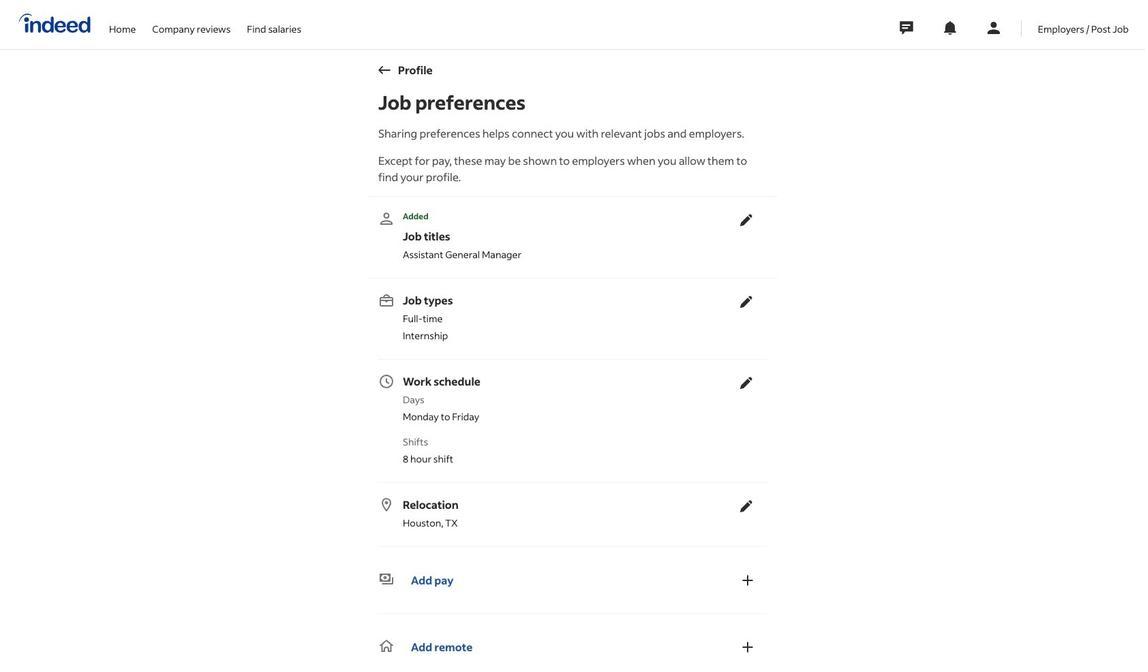 Task type: locate. For each thing, give the bounding box(es) containing it.
work schedule group
[[379, 368, 762, 472]]

alert
[[379, 211, 732, 223]]

job types group
[[379, 287, 762, 349]]

alert inside job titles group
[[379, 211, 732, 223]]

relocation group
[[379, 492, 762, 536]]



Task type: describe. For each thing, give the bounding box(es) containing it.
job titles group
[[379, 205, 762, 267]]



Task type: vqa. For each thing, say whether or not it's contained in the screenshot.
the middle the find
no



